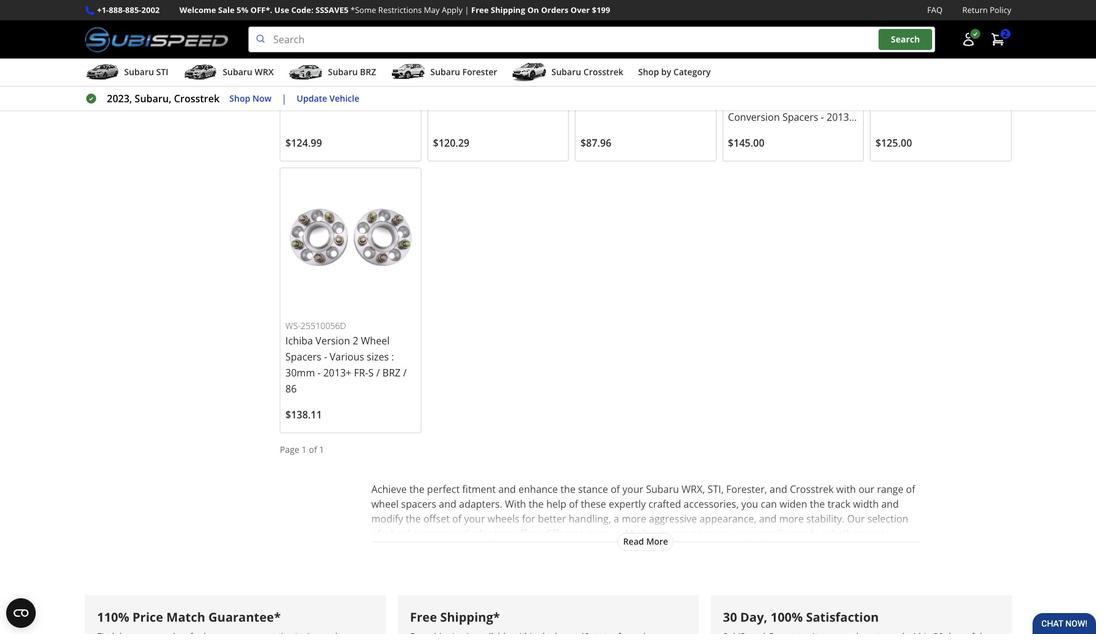 Task type: locate. For each thing, give the bounding box(es) containing it.
0 horizontal spatial adapters
[[471, 527, 512, 541]]

1 horizontal spatial shop
[[639, 66, 659, 78]]

1 horizontal spatial various
[[477, 78, 512, 92]]

- down forester
[[472, 78, 475, 92]]

version down 25510056a
[[463, 62, 498, 76]]

0 vertical spatial spacers
[[401, 498, 437, 511]]

more up bolt
[[622, 512, 647, 526]]

0 vertical spatial subaru,
[[135, 92, 172, 106]]

snug
[[429, 557, 451, 570]]

crosstrek down 1025560sw
[[584, 66, 624, 78]]

$124.99
[[286, 136, 322, 150]]

1 horizontal spatial |
[[465, 4, 469, 15]]

2 horizontal spatial brz
[[757, 126, 775, 140]]

wheels
[[488, 512, 520, 526]]

2 button
[[985, 27, 1012, 52]]

for up offers
[[522, 512, 536, 526]]

| right apply
[[465, 4, 469, 15]]

shop left now
[[230, 92, 250, 104]]

you
[[742, 498, 759, 511]]

version inside ws-25510056a ichiba version 2 wheel spacers - various sizes : 15mm
[[463, 62, 498, 76]]

that
[[894, 542, 913, 556]]

- left vehicle
[[324, 94, 327, 108]]

0 vertical spatial shop
[[639, 66, 659, 78]]

1 horizontal spatial :
[[539, 78, 542, 92]]

- inside 'subispeed 5x114.3 forged aluminum 20mm wheel spacers - universal'
[[324, 94, 327, 108]]

aluminum up update
[[286, 78, 333, 92]]

wheel inside ws-25510056a ichiba version 2 wheel spacers - various sizes : 15mm
[[509, 62, 537, 76]]

reputable
[[687, 557, 732, 570]]

1 vertical spatial 86
[[784, 126, 795, 140]]

spacers inside ws-25510056a ichiba version 2 wheel spacers - various sizes : 15mm
[[433, 78, 469, 92]]

open widget image
[[6, 599, 36, 628]]

h&r
[[581, 62, 601, 76]]

expertly
[[609, 498, 646, 511]]

subaru right a subaru crosstrek thumbnail image
[[552, 66, 582, 78]]

0 vertical spatial widen
[[780, 498, 808, 511]]

+1-888-885-2002 link
[[97, 4, 160, 17]]

wells
[[497, 542, 520, 556]]

2 horizontal spatial to
[[728, 78, 738, 92]]

your down adapters.
[[464, 512, 485, 526]]

version inside ichiba version 2 wheel spacers - various sizes : 20mm
[[906, 62, 941, 76]]

1 horizontal spatial free
[[471, 4, 489, 15]]

crosstrek up track
[[790, 483, 834, 496]]

0 horizontal spatial s
[[369, 366, 374, 380]]

forester,
[[727, 483, 768, 496]]

2 horizontal spatial ws-
[[876, 48, 891, 59]]

1 horizontal spatial s
[[743, 126, 748, 140]]

subispeed logo image
[[85, 27, 228, 52]]

subaru
[[124, 66, 154, 78], [223, 66, 253, 78], [328, 66, 358, 78], [431, 66, 460, 78], [552, 66, 582, 78], [646, 483, 679, 496]]

fr- right 30mm
[[354, 366, 369, 380]]

5x114.3 down 510051143- at the top right of page
[[741, 78, 776, 92]]

- down 25510056b
[[915, 78, 918, 92]]

sale
[[218, 4, 235, 15]]

different
[[544, 527, 584, 541]]

our
[[848, 512, 865, 526]]

your up expertly
[[623, 483, 644, 496]]

aluminum
[[286, 78, 333, 92], [728, 94, 776, 108]]

1 horizontal spatial 2013+
[[827, 110, 855, 124]]

button image
[[961, 32, 976, 47]]

wheel inside ws-25510056d ichiba version 2 wheel spacers - various sizes : 30mm - 2013+ fr-s / brz / 86
[[361, 334, 390, 348]]

0 vertical spatial 5x114.3
[[337, 62, 373, 76]]

page 1 of 1
[[280, 444, 324, 456]]

1 vertical spatial 2013+
[[323, 366, 352, 380]]

ichiba down ws-25510056b
[[876, 62, 904, 76]]

shop inside shop now link
[[230, 92, 250, 104]]

888-
[[109, 4, 125, 15]]

0 horizontal spatial version
[[316, 334, 350, 348]]

1 horizontal spatial ws-
[[433, 48, 448, 59]]

0 horizontal spatial crosstrek
[[174, 92, 220, 106]]

off*.
[[251, 4, 273, 15]]

more
[[622, 512, 647, 526], [780, 512, 804, 526]]

20mm up the $125.00
[[876, 94, 906, 108]]

1 horizontal spatial brz
[[383, 366, 401, 380]]

help
[[547, 498, 567, 511]]

1 horizontal spatial forged
[[779, 78, 811, 92]]

1 1 from the left
[[302, 444, 307, 456]]

adapters up eibach,
[[851, 542, 892, 556]]

use
[[275, 4, 289, 15]]

various inside ws-25510056a ichiba version 2 wheel spacers - various sizes : 15mm
[[477, 78, 512, 92]]

1 vertical spatial spacers
[[413, 527, 448, 541]]

: inside ws-25510056d ichiba version 2 wheel spacers - various sizes : 30mm - 2013+ fr-s / brz / 86
[[392, 350, 394, 364]]

spacers inside ws-25510056d ichiba version 2 wheel spacers - various sizes : 30mm - 2013+ fr-s / brz / 86
[[286, 350, 322, 364]]

2 vertical spatial crosstrek
[[790, 483, 834, 496]]

1 vertical spatial a
[[421, 557, 427, 570]]

spacers up 30mm
[[286, 350, 322, 364]]

update
[[297, 92, 327, 104]]

read more
[[624, 536, 669, 548]]

brake
[[636, 542, 662, 556]]

code:
[[291, 4, 314, 15]]

0 vertical spatial to
[[728, 78, 738, 92]]

spacers right conversion
[[783, 110, 819, 124]]

0 horizontal spatial brz
[[360, 66, 376, 78]]

crosstrek down a subaru wrx thumbnail image
[[174, 92, 220, 106]]

version down 25510056b
[[906, 62, 941, 76]]

performance.
[[402, 572, 465, 585]]

version for ichiba version 2 wheel spacers - various sizes : 30mm - 2013+ fr-s / brz / 86
[[316, 334, 350, 348]]

1 vertical spatial aluminum
[[728, 94, 776, 108]]

spacers up 15mm
[[433, 78, 469, 92]]

1 horizontal spatial fr-
[[728, 126, 743, 140]]

1 vertical spatial for
[[591, 542, 604, 556]]

eibach,
[[858, 557, 891, 570]]

1 vertical spatial |
[[282, 92, 287, 106]]

aluminum up conversion
[[728, 94, 776, 108]]

brz inside ft-510051143-15 ft-86 speedfactory 5x100 to 5x114.3 forged aluminum wheel conversion spacers - 2013+ fr-s / brz / 86
[[757, 126, 775, 140]]

free right apply
[[471, 4, 489, 15]]

2 ft- from the top
[[728, 62, 742, 76]]

like
[[784, 557, 800, 570]]

+1-888-885-2002
[[97, 4, 160, 15]]

the up stability.
[[810, 498, 826, 511]]

0 horizontal spatial aluminum
[[286, 78, 333, 92]]

ichiba inside ws-25510056d ichiba version 2 wheel spacers - various sizes : 30mm - 2013+ fr-s / brz / 86
[[286, 334, 313, 348]]

0 vertical spatial 86
[[742, 62, 753, 76]]

of right help
[[569, 498, 579, 511]]

2 horizontal spatial :
[[982, 78, 985, 92]]

orders
[[541, 4, 569, 15]]

: inside ws-25510056a ichiba version 2 wheel spacers - various sizes : 15mm
[[539, 78, 542, 92]]

0 horizontal spatial to
[[408, 542, 417, 556]]

various down 25510056b
[[920, 78, 955, 92]]

forged inside 'subispeed 5x114.3 forged aluminum 20mm wheel spacers - universal'
[[375, 62, 407, 76]]

sssave5
[[316, 4, 349, 15]]

1 vertical spatial adapters
[[851, 542, 892, 556]]

brz inside ws-25510056d ichiba version 2 wheel spacers - various sizes : 30mm - 2013+ fr-s / brz / 86
[[383, 366, 401, 380]]

with
[[505, 498, 526, 511]]

0 horizontal spatial fr-
[[354, 366, 369, 380]]

offset
[[424, 512, 450, 526]]

1 horizontal spatial ichiba
[[433, 62, 461, 76]]

ft- left 15
[[728, 48, 740, 59]]

1 vertical spatial to
[[693, 527, 702, 541]]

0 vertical spatial forged
[[375, 62, 407, 76]]

1 ft- from the top
[[728, 48, 740, 59]]

:
[[539, 78, 542, 92], [982, 78, 985, 92], [392, 350, 394, 364]]

2 horizontal spatial ichiba
[[876, 62, 904, 76]]

ws- for ichiba version 2 wheel spacers - various sizes : 30mm - 2013+ fr-s / brz / 86
[[286, 320, 301, 331]]

subaru left the sti
[[124, 66, 154, 78]]

1 horizontal spatial subaru,
[[567, 557, 603, 570]]

1 horizontal spatial 20mm
[[876, 94, 906, 108]]

2 inside ws-25510056d ichiba version 2 wheel spacers - various sizes : 30mm - 2013+ fr-s / brz / 86
[[353, 334, 359, 348]]

ft- down 510051143- at the top right of page
[[728, 62, 742, 76]]

1 vertical spatial forged
[[779, 78, 811, 92]]

86 down 30mm
[[286, 382, 297, 396]]

subaru down 20
[[328, 66, 358, 78]]

into
[[628, 557, 646, 570]]

| right now
[[282, 92, 287, 106]]

shop left the by
[[639, 66, 659, 78]]

ichiba version 2 wheel spacers - various sizes : 30mm - 2013+ fr-s / brz / 86 image
[[286, 173, 416, 304]]

spacers down offset
[[413, 527, 448, 541]]

a left 'snug' at the left of the page
[[421, 557, 427, 570]]

0 vertical spatial 2013+
[[827, 110, 855, 124]]

adapters down wheels
[[471, 527, 512, 541]]

to up guarantee
[[408, 542, 417, 556]]

1 horizontal spatial 86
[[742, 62, 753, 76]]

110% price match guarantee*
[[97, 609, 281, 626]]

subaru, down subaru sti
[[135, 92, 172, 106]]

1 more from the left
[[622, 512, 647, 526]]

2 vertical spatial brz
[[383, 366, 401, 380]]

ws- inside ws-25510056a ichiba version 2 wheel spacers - various sizes : 15mm
[[433, 48, 448, 59]]

0 vertical spatial s
[[743, 126, 748, 140]]

2 horizontal spatial crosstrek
[[790, 483, 834, 496]]

premium
[[718, 542, 761, 556]]

widen up 'snug' at the left of the page
[[420, 542, 447, 556]]

30mm
[[286, 366, 315, 380]]

subaru inside achieve the perfect fitment and enhance the stance of your subaru wrx, sti, forester, and crosstrek with our range of wheel spacers and adapters. with the help of these expertly crafted accessories, you can widen the track width and modify the offset of your wheels for better handling, a more aggressive appearance, and more stability. our selection of wheel spacers and adapters offers different sizes and bolt patterns to meet your specific needs, whether you're looking to widen the wheel wells or make room for larger brake setups. for premium wheel spacers and adapters that guarantee a snug and accurate fit for your subaru, take into account reputable producers like factionfab, eibach, and perrin performance.
[[646, 483, 679, 496]]

your down 'make'
[[544, 557, 565, 570]]

subaru up crafted
[[646, 483, 679, 496]]

subaru, down room
[[567, 557, 603, 570]]

86 down 510051143- at the top right of page
[[742, 62, 753, 76]]

0 horizontal spatial 20mm
[[336, 78, 365, 92]]

ichiba inside ws-25510056a ichiba version 2 wheel spacers - various sizes : 15mm
[[433, 62, 461, 76]]

0 vertical spatial aluminum
[[286, 78, 333, 92]]

86 right $145.00
[[784, 126, 795, 140]]

1 vertical spatial 5x114.3
[[741, 78, 776, 92]]

fr- down conversion
[[728, 126, 743, 140]]

ws- inside ws-25510056d ichiba version 2 wheel spacers - various sizes : 30mm - 2013+ fr-s / brz / 86
[[286, 320, 301, 331]]

subaru up 15mm
[[431, 66, 460, 78]]

0 horizontal spatial various
[[330, 350, 364, 364]]

by
[[662, 66, 672, 78]]

for right fit
[[528, 557, 541, 570]]

subaru for subaru sti
[[124, 66, 154, 78]]

- inside ichiba version 2 wheel spacers - various sizes : 20mm
[[915, 78, 918, 92]]

and up larger
[[611, 527, 628, 541]]

more up needs,
[[780, 512, 804, 526]]

0 horizontal spatial 2013+
[[323, 366, 352, 380]]

various down 25510056d
[[330, 350, 364, 364]]

these
[[581, 498, 607, 511]]

wheel
[[509, 62, 537, 76], [952, 62, 980, 76], [368, 78, 397, 92], [779, 94, 807, 108], [361, 334, 390, 348]]

can
[[761, 498, 778, 511]]

100%
[[771, 609, 803, 626]]

1 horizontal spatial aluminum
[[728, 94, 776, 108]]

1 horizontal spatial 1
[[319, 444, 324, 456]]

and up with
[[499, 483, 516, 496]]

2013+ down 5x100
[[827, 110, 855, 124]]

update vehicle
[[297, 92, 360, 104]]

1 horizontal spatial crosstrek
[[584, 66, 624, 78]]

0 vertical spatial crosstrek
[[584, 66, 624, 78]]

1 vertical spatial subaru,
[[567, 557, 603, 570]]

0 horizontal spatial forged
[[375, 62, 407, 76]]

ichiba down 25510056d
[[286, 334, 313, 348]]

shop by category button
[[639, 61, 711, 86]]

to up conversion
[[728, 78, 738, 92]]

shipping*
[[440, 609, 500, 626]]

1 vertical spatial s
[[369, 366, 374, 380]]

spacers down ws-25510056b
[[876, 78, 912, 92]]

search input field
[[248, 27, 936, 52]]

|
[[465, 4, 469, 15], [282, 92, 287, 106]]

version for ichiba version 2 wheel spacers - various sizes : 15mm
[[463, 62, 498, 76]]

1 vertical spatial 20mm
[[876, 94, 906, 108]]

1 vertical spatial free
[[410, 609, 437, 626]]

0 vertical spatial a
[[614, 512, 620, 526]]

1 horizontal spatial version
[[463, 62, 498, 76]]

spacers down "a subaru brz thumbnail image"
[[286, 94, 322, 108]]

and down that
[[893, 557, 911, 570]]

1025560sw h&r trak+ 5mm spacer
[[581, 48, 690, 76]]

2 horizontal spatial 86
[[784, 126, 795, 140]]

2 vertical spatial 86
[[286, 382, 297, 396]]

version inside ws-25510056d ichiba version 2 wheel spacers - various sizes : 30mm - 2013+ fr-s / brz / 86
[[316, 334, 350, 348]]

subispeed 5x114.3 forged aluminum 20mm wheel spacers - universal
[[286, 62, 407, 108]]

20mm
[[336, 78, 365, 92], [876, 94, 906, 108]]

sizes inside ichiba version 2 wheel spacers - various sizes : 20mm
[[957, 78, 980, 92]]

subaru brz
[[328, 66, 376, 78]]

2 horizontal spatial version
[[906, 62, 941, 76]]

0 vertical spatial 20mm
[[336, 78, 365, 92]]

and down perfect
[[439, 498, 457, 511]]

2013+
[[827, 110, 855, 124], [323, 366, 352, 380]]

version down 25510056d
[[316, 334, 350, 348]]

guarantee
[[372, 557, 419, 570]]

sizes inside ws-25510056d ichiba version 2 wheel spacers - various sizes : 30mm - 2013+ fr-s / brz / 86
[[367, 350, 389, 364]]

- down 25510056d
[[324, 350, 327, 364]]

for right room
[[591, 542, 604, 556]]

ws-
[[433, 48, 448, 59], [876, 48, 891, 59], [286, 320, 301, 331]]

widen right can
[[780, 498, 808, 511]]

forged
[[375, 62, 407, 76], [779, 78, 811, 92]]

0 horizontal spatial 1
[[302, 444, 307, 456]]

20mm inside 'subispeed 5x114.3 forged aluminum 20mm wheel spacers - universal'
[[336, 78, 365, 92]]

s inside ft-510051143-15 ft-86 speedfactory 5x100 to 5x114.3 forged aluminum wheel conversion spacers - 2013+ fr-s / brz / 86
[[743, 126, 748, 140]]

a subaru crosstrek thumbnail image image
[[512, 63, 547, 81]]

20mm down subaru brz
[[336, 78, 365, 92]]

spacers for subispeed 5x114.3 forged aluminum 20mm wheel spacers - universal
[[286, 94, 322, 108]]

1 vertical spatial ft-
[[728, 62, 742, 76]]

2
[[1003, 28, 1008, 40], [501, 62, 506, 76], [943, 62, 949, 76], [353, 334, 359, 348]]

spacers up offset
[[401, 498, 437, 511]]

5x114.3 down 20
[[337, 62, 373, 76]]

- down 5x100
[[821, 110, 825, 124]]

0 vertical spatial free
[[471, 4, 489, 15]]

2023, subaru, crosstrek
[[107, 92, 220, 106]]

accurate
[[474, 557, 514, 570]]

ichiba down 25510056a
[[433, 62, 461, 76]]

0 horizontal spatial :
[[392, 350, 394, 364]]

2023,
[[107, 92, 132, 106]]

spacers inside ichiba version 2 wheel spacers - various sizes : 20mm
[[876, 78, 912, 92]]

2 1 from the left
[[319, 444, 324, 456]]

a down expertly
[[614, 512, 620, 526]]

1 vertical spatial crosstrek
[[174, 92, 220, 106]]

shop inside shop by category dropdown button
[[639, 66, 659, 78]]

1 horizontal spatial 5x114.3
[[741, 78, 776, 92]]

wheel up accurate
[[468, 542, 495, 556]]

various inside ws-25510056d ichiba version 2 wheel spacers - various sizes : 30mm - 2013+ fr-s / brz / 86
[[330, 350, 364, 364]]

0 horizontal spatial 86
[[286, 382, 297, 396]]

+1-
[[97, 4, 109, 15]]

2013+ right 30mm
[[323, 366, 352, 380]]

fr-
[[728, 126, 743, 140], [354, 366, 369, 380]]

subaru inside dropdown button
[[223, 66, 253, 78]]

h&r trak+ 5mm spacer image
[[581, 0, 711, 31]]

factionfab,
[[803, 557, 855, 570]]

offers
[[515, 527, 541, 541]]

producers
[[735, 557, 782, 570]]

0 horizontal spatial ws-
[[286, 320, 301, 331]]

0 horizontal spatial 5x114.3
[[337, 62, 373, 76]]

subaru left wrx
[[223, 66, 253, 78]]

shop by category
[[639, 66, 711, 78]]

various down forester
[[477, 78, 512, 92]]

and right 'snug' at the left of the page
[[454, 557, 472, 570]]

ws-25510056a ichiba version 2 wheel spacers - various sizes : 15mm
[[433, 48, 542, 108]]

fr- inside ft-510051143-15 ft-86 speedfactory 5x100 to 5x114.3 forged aluminum wheel conversion spacers - 2013+ fr-s / brz / 86
[[728, 126, 743, 140]]

subaru,
[[135, 92, 172, 106], [567, 557, 603, 570]]

to inside ft-510051143-15 ft-86 speedfactory 5x100 to 5x114.3 forged aluminum wheel conversion spacers - 2013+ fr-s / brz / 86
[[728, 78, 738, 92]]

1 vertical spatial brz
[[757, 126, 775, 140]]

86 inside ws-25510056d ichiba version 2 wheel spacers - various sizes : 30mm - 2013+ fr-s / brz / 86
[[286, 382, 297, 396]]

wheel inside 'subispeed 5x114.3 forged aluminum 20mm wheel spacers - universal'
[[368, 78, 397, 92]]

spacers inside 'subispeed 5x114.3 forged aluminum 20mm wheel spacers - universal'
[[286, 94, 322, 108]]

1 vertical spatial widen
[[420, 542, 447, 556]]

of up expertly
[[611, 483, 620, 496]]

0 vertical spatial brz
[[360, 66, 376, 78]]

2 horizontal spatial various
[[920, 78, 955, 92]]

0 vertical spatial for
[[522, 512, 536, 526]]

2 vertical spatial for
[[528, 557, 541, 570]]

0 horizontal spatial |
[[282, 92, 287, 106]]

ft-86 speedfactory 5x100 to 5x114.3 forged aluminum wheel conversion spacers - 2013+ fr-s / brz / 86 image
[[728, 0, 859, 31]]

free down performance.
[[410, 609, 437, 626]]

shipping
[[491, 4, 526, 15]]

adapters
[[471, 527, 512, 541], [851, 542, 892, 556]]

0 horizontal spatial ichiba
[[286, 334, 313, 348]]

to up for
[[693, 527, 702, 541]]

-
[[472, 78, 475, 92], [915, 78, 918, 92], [324, 94, 327, 108], [821, 110, 825, 124], [324, 350, 327, 364], [318, 366, 321, 380]]

fitment
[[463, 483, 496, 496]]

1 horizontal spatial more
[[780, 512, 804, 526]]

1 vertical spatial fr-
[[354, 366, 369, 380]]

search button
[[879, 29, 933, 50]]

the up help
[[561, 483, 576, 496]]

spacers down needs,
[[793, 542, 828, 556]]

1 horizontal spatial adapters
[[851, 542, 892, 556]]



Task type: vqa. For each thing, say whether or not it's contained in the screenshot.
modifications
no



Task type: describe. For each thing, give the bounding box(es) containing it.
crosstrek inside dropdown button
[[584, 66, 624, 78]]

universal
[[330, 94, 373, 108]]

faq
[[928, 4, 943, 15]]

5x114.3 inside ft-510051143-15 ft-86 speedfactory 5x100 to 5x114.3 forged aluminum wheel conversion spacers - 2013+ fr-s / brz / 86
[[741, 78, 776, 92]]

0 horizontal spatial free
[[410, 609, 437, 626]]

day,
[[741, 609, 768, 626]]

read
[[624, 536, 644, 548]]

bolt
[[631, 527, 649, 541]]

spacers for ws-25510056a ichiba version 2 wheel spacers - various sizes : 15mm
[[433, 78, 469, 92]]

subaru sti
[[124, 66, 169, 78]]

ichiba for ichiba version 2 wheel spacers - various sizes : 15mm
[[433, 62, 461, 76]]

of right range
[[907, 483, 916, 496]]

brz inside subaru brz dropdown button
[[360, 66, 376, 78]]

various for ichiba version 2 wheel spacers - various sizes : 15mm
[[477, 78, 512, 92]]

2002
[[141, 4, 160, 15]]

- inside ft-510051143-15 ft-86 speedfactory 5x100 to 5x114.3 forged aluminum wheel conversion spacers - 2013+ fr-s / brz / 86
[[821, 110, 825, 124]]

and down can
[[760, 512, 777, 526]]

1 horizontal spatial widen
[[780, 498, 808, 511]]

2 vertical spatial to
[[408, 542, 417, 556]]

meet
[[705, 527, 729, 541]]

subaru for subaru forester
[[431, 66, 460, 78]]

510051143-
[[740, 48, 787, 59]]

v2-
[[286, 48, 298, 59]]

1 horizontal spatial a
[[614, 512, 620, 526]]

apply
[[442, 4, 463, 15]]

0 vertical spatial |
[[465, 4, 469, 15]]

s inside ws-25510056d ichiba version 2 wheel spacers - various sizes : 30mm - 2013+ fr-s / brz / 86
[[369, 366, 374, 380]]

spacers inside ft-510051143-15 ft-86 speedfactory 5x100 to 5x114.3 forged aluminum wheel conversion spacers - 2013+ fr-s / brz / 86
[[783, 110, 819, 124]]

welcome
[[180, 4, 216, 15]]

trak+
[[604, 62, 630, 76]]

guarantee*
[[209, 609, 281, 626]]

spacers for ws-25510056d ichiba version 2 wheel spacers - various sizes : 30mm - 2013+ fr-s / brz / 86
[[286, 350, 322, 364]]

wheel for ws-25510056a ichiba version 2 wheel spacers - various sizes : 15mm
[[509, 62, 537, 76]]

policy
[[990, 4, 1012, 15]]

and down range
[[882, 498, 899, 511]]

subaru brz button
[[289, 61, 376, 86]]

0 horizontal spatial subaru,
[[135, 92, 172, 106]]

2 inside ichiba version 2 wheel spacers - various sizes : 20mm
[[943, 62, 949, 76]]

sizes inside ws-25510056a ichiba version 2 wheel spacers - various sizes : 15mm
[[515, 78, 537, 92]]

price
[[133, 609, 163, 626]]

51143561-
[[298, 48, 341, 59]]

$120.29
[[433, 136, 470, 150]]

0 horizontal spatial a
[[421, 557, 427, 570]]

885-
[[125, 4, 142, 15]]

looking
[[372, 542, 405, 556]]

25510056b
[[891, 48, 936, 59]]

wheel inside ichiba version 2 wheel spacers - various sizes : 20mm
[[952, 62, 980, 76]]

of down modify
[[372, 527, 381, 541]]

2 inside ws-25510056a ichiba version 2 wheel spacers - various sizes : 15mm
[[501, 62, 506, 76]]

subispeed 5x114.3 forged aluminum 20mm wheel spacers - universal image
[[286, 0, 416, 31]]

our
[[859, 483, 875, 496]]

25510056a
[[448, 48, 493, 59]]

perfect
[[427, 483, 460, 496]]

of right offset
[[453, 512, 462, 526]]

aluminum inside 'subispeed 5x114.3 forged aluminum 20mm wheel spacers - universal'
[[286, 78, 333, 92]]

0 vertical spatial adapters
[[471, 527, 512, 541]]

2013+ inside ft-510051143-15 ft-86 speedfactory 5x100 to 5x114.3 forged aluminum wheel conversion spacers - 2013+ fr-s / brz / 86
[[827, 110, 855, 124]]

1025560sw
[[581, 48, 628, 59]]

various inside ichiba version 2 wheel spacers - various sizes : 20mm
[[920, 78, 955, 92]]

or
[[523, 542, 533, 556]]

5x114.3 inside 'subispeed 5x114.3 forged aluminum 20mm wheel spacers - universal'
[[337, 62, 373, 76]]

the left offset
[[406, 512, 421, 526]]

larger
[[607, 542, 634, 556]]

5mm
[[632, 62, 656, 76]]

a subaru brz thumbnail image image
[[289, 63, 323, 81]]

a subaru wrx thumbnail image image
[[183, 63, 218, 81]]

subaru forester button
[[391, 61, 498, 86]]

achieve
[[372, 483, 407, 496]]

- inside ws-25510056a ichiba version 2 wheel spacers - various sizes : 15mm
[[472, 78, 475, 92]]

search
[[892, 34, 921, 45]]

return
[[963, 4, 988, 15]]

the down enhance
[[529, 498, 544, 511]]

a subaru sti thumbnail image image
[[85, 63, 119, 81]]

subaru for subaru wrx
[[223, 66, 253, 78]]

your up premium
[[731, 527, 752, 541]]

20mm inside ichiba version 2 wheel spacers - various sizes : 20mm
[[876, 94, 906, 108]]

the left perfect
[[410, 483, 425, 496]]

$87.96
[[581, 136, 612, 150]]

*some restrictions may apply | free shipping on orders over $199
[[351, 4, 611, 15]]

aluminum inside ft-510051143-15 ft-86 speedfactory 5x100 to 5x114.3 forged aluminum wheel conversion spacers - 2013+ fr-s / brz / 86
[[728, 94, 776, 108]]

setups.
[[665, 542, 698, 556]]

wrx
[[255, 66, 274, 78]]

account
[[648, 557, 685, 570]]

1 horizontal spatial to
[[693, 527, 702, 541]]

conversion
[[728, 110, 780, 124]]

shop for shop now
[[230, 92, 250, 104]]

fit
[[516, 557, 526, 570]]

0 horizontal spatial widen
[[420, 542, 447, 556]]

subaru for subaru crosstrek
[[552, 66, 582, 78]]

ichiba inside ichiba version 2 wheel spacers - various sizes : 20mm
[[876, 62, 904, 76]]

$125.00
[[876, 136, 913, 150]]

wheel down specific
[[763, 542, 791, 556]]

free shipping*
[[410, 609, 500, 626]]

the up 'snug' at the left of the page
[[450, 542, 465, 556]]

wrx,
[[682, 483, 705, 496]]

5%
[[237, 4, 249, 15]]

and down whether
[[831, 542, 848, 556]]

restrictions
[[378, 4, 422, 15]]

2013+ inside ws-25510056d ichiba version 2 wheel spacers - various sizes : 30mm - 2013+ fr-s / brz / 86
[[323, 366, 352, 380]]

ichiba for ichiba version 2 wheel spacers - various sizes : 30mm - 2013+ fr-s / brz / 86
[[286, 334, 313, 348]]

crafted
[[649, 498, 682, 511]]

$199
[[592, 4, 611, 15]]

wheel inside ft-510051143-15 ft-86 speedfactory 5x100 to 5x114.3 forged aluminum wheel conversion spacers - 2013+ fr-s / brz / 86
[[779, 94, 807, 108]]

wheel for ws-25510056d ichiba version 2 wheel spacers - various sizes : 30mm - 2013+ fr-s / brz / 86
[[361, 334, 390, 348]]

aggressive
[[649, 512, 697, 526]]

: for ichiba version 2 wheel spacers - various sizes : 15mm
[[539, 78, 542, 92]]

fr- inside ws-25510056d ichiba version 2 wheel spacers - various sizes : 30mm - 2013+ fr-s / brz / 86
[[354, 366, 369, 380]]

110%
[[97, 609, 129, 626]]

spacer
[[659, 62, 690, 76]]

and up 'snug' at the left of the page
[[451, 527, 469, 541]]

track
[[828, 498, 851, 511]]

whether
[[824, 527, 863, 541]]

may
[[424, 4, 440, 15]]

subaru forester
[[431, 66, 498, 78]]

ws- for ichiba version 2 wheel spacers - various sizes : 15mm
[[433, 48, 448, 59]]

subaru wrx
[[223, 66, 274, 78]]

subaru, inside achieve the perfect fitment and enhance the stance of your subaru wrx, sti, forester, and crosstrek with our range of wheel spacers and adapters. with the help of these expertly crafted accessories, you can widen the track width and modify the offset of your wheels for better handling, a more aggressive appearance, and more stability. our selection of wheel spacers and adapters offers different sizes and bolt patterns to meet your specific needs, whether you're looking to widen the wheel wells or make room for larger brake setups. for premium wheel spacers and adapters that guarantee a snug and accurate fit for your subaru, take into account reputable producers like factionfab, eibach, and perrin performance.
[[567, 557, 603, 570]]

faq link
[[928, 4, 943, 17]]

15
[[787, 48, 797, 59]]

sizes inside achieve the perfect fitment and enhance the stance of your subaru wrx, sti, forester, and crosstrek with our range of wheel spacers and adapters. with the help of these expertly crafted accessories, you can widen the track width and modify the offset of your wheels for better handling, a more aggressive appearance, and more stability. our selection of wheel spacers and adapters offers different sizes and bolt patterns to meet your specific needs, whether you're looking to widen the wheel wells or make room for larger brake setups. for premium wheel spacers and adapters that guarantee a snug and accurate fit for your subaru, take into account reputable producers like factionfab, eibach, and perrin performance.
[[586, 527, 608, 541]]

selection
[[868, 512, 909, 526]]

- right 30mm
[[318, 366, 321, 380]]

30 day, 100% satisfaction
[[723, 609, 879, 626]]

2 inside button
[[1003, 28, 1008, 40]]

2 vertical spatial spacers
[[793, 542, 828, 556]]

of right 'page' at the left bottom of the page
[[309, 444, 317, 456]]

vehicle
[[330, 92, 360, 104]]

and up can
[[770, 483, 788, 496]]

crosstrek inside achieve the perfect fitment and enhance the stance of your subaru wrx, sti, forester, and crosstrek with our range of wheel spacers and adapters. with the help of these expertly crafted accessories, you can widen the track width and modify the offset of your wheels for better handling, a more aggressive appearance, and more stability. our selection of wheel spacers and adapters offers different sizes and bolt patterns to meet your specific needs, whether you're looking to widen the wheel wells or make room for larger brake setups. for premium wheel spacers and adapters that guarantee a snug and accurate fit for your subaru, take into account reputable producers like factionfab, eibach, and perrin performance.
[[790, 483, 834, 496]]

*some
[[351, 4, 376, 15]]

subaru for subaru brz
[[328, 66, 358, 78]]

: inside ichiba version 2 wheel spacers - various sizes : 20mm
[[982, 78, 985, 92]]

wheel for subispeed 5x114.3 forged aluminum 20mm wheel spacers - universal
[[368, 78, 397, 92]]

various for ichiba version 2 wheel spacers - various sizes : 30mm - 2013+ fr-s / brz / 86
[[330, 350, 364, 364]]

wheel up the looking
[[383, 527, 411, 541]]

ichiba version 2 wheel spacers - various sizes : 20mm image
[[876, 0, 1006, 31]]

for
[[701, 542, 716, 556]]

2 more from the left
[[780, 512, 804, 526]]

sti
[[156, 66, 169, 78]]

achieve the perfect fitment and enhance the stance of your subaru wrx, sti, forester, and crosstrek with our range of wheel spacers and adapters. with the help of these expertly crafted accessories, you can widen the track width and modify the offset of your wheels for better handling, a more aggressive appearance, and more stability. our selection of wheel spacers and adapters offers different sizes and bolt patterns to meet your specific needs, whether you're looking to widen the wheel wells or make room for larger brake setups. for premium wheel spacers and adapters that guarantee a snug and accurate fit for your subaru, take into account reputable producers like factionfab, eibach, and perrin performance.
[[372, 483, 916, 585]]

shop now
[[230, 92, 272, 104]]

ws-25510056d ichiba version 2 wheel spacers - various sizes : 30mm - 2013+ fr-s / brz / 86
[[286, 320, 407, 396]]

specific
[[755, 527, 789, 541]]

enhance
[[519, 483, 558, 496]]

needs,
[[791, 527, 822, 541]]

a subaru forester thumbnail image image
[[391, 63, 426, 81]]

: for ichiba version 2 wheel spacers - various sizes : 30mm - 2013+ fr-s / brz / 86
[[392, 350, 394, 364]]

ichiba version 2 wheel spacers - various sizes : 15mm image
[[433, 0, 564, 31]]

welcome sale 5% off*. use code: sssave5
[[180, 4, 349, 15]]

25510056d
[[301, 320, 346, 331]]

$138.11
[[286, 408, 322, 422]]

forged inside ft-510051143-15 ft-86 speedfactory 5x100 to 5x114.3 forged aluminum wheel conversion spacers - 2013+ fr-s / brz / 86
[[779, 78, 811, 92]]

ft-510051143-15 ft-86 speedfactory 5x100 to 5x114.3 forged aluminum wheel conversion spacers - 2013+ fr-s / brz / 86
[[728, 48, 855, 140]]

ichiba version 2 wheel spacers - various sizes : 20mm
[[876, 62, 985, 108]]

wheel up modify
[[372, 498, 399, 511]]

speedfactory
[[756, 62, 818, 76]]

shop for shop by category
[[639, 66, 659, 78]]



